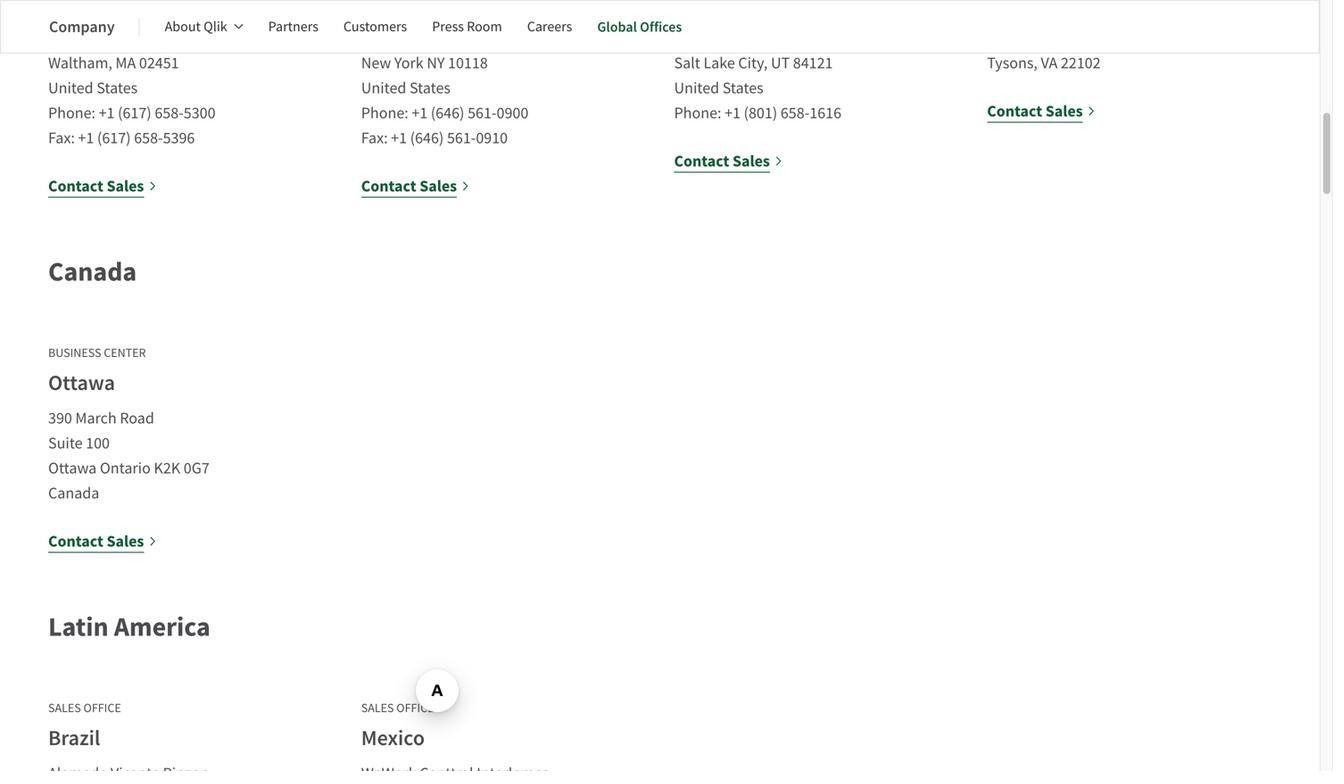 Task type: locate. For each thing, give the bounding box(es) containing it.
suite up empire
[[361, 3, 396, 23]]

561-
[[468, 103, 497, 123], [447, 128, 476, 148]]

0 horizontal spatial phone:
[[48, 103, 95, 123]]

contact sales
[[987, 100, 1083, 122], [674, 150, 770, 172], [48, 175, 144, 197], [361, 175, 457, 197], [48, 531, 144, 552]]

2 ottawa from the top
[[48, 458, 97, 478]]

561- down 10118
[[447, 128, 476, 148]]

1 states from the left
[[97, 78, 138, 98]]

tysons, va 22102
[[987, 53, 1101, 73]]

0 vertical spatial 561-
[[468, 103, 497, 123]]

2 states from the left
[[410, 78, 451, 98]]

suite
[[361, 3, 396, 23], [48, 28, 83, 48], [674, 28, 709, 48], [48, 433, 83, 453]]

contact
[[987, 100, 1043, 122], [674, 150, 730, 172], [48, 175, 103, 197], [361, 175, 416, 197], [48, 531, 103, 552]]

ontario
[[100, 458, 151, 478]]

2 horizontal spatial united
[[674, 78, 720, 98]]

contact for suite 275
[[674, 150, 730, 172]]

press room
[[432, 17, 502, 36]]

contact sales for suite 2500
[[48, 175, 144, 197]]

6550 south millrock drive, suite 275 salt lake city, ut 84121 united states phone: +1 (801) 658-1616
[[674, 3, 848, 123]]

(646)
[[431, 103, 465, 123], [410, 128, 444, 148]]

0 horizontal spatial states
[[97, 78, 138, 98]]

561- up 0910
[[468, 103, 497, 123]]

contact sales link for suite 275
[[674, 149, 784, 174]]

states down ma
[[97, 78, 138, 98]]

latin
[[48, 609, 109, 645]]

(801)
[[744, 103, 778, 123]]

new
[[361, 53, 391, 73]]

1 ottawa from the top
[[48, 369, 115, 397]]

ottawa down 100
[[48, 458, 97, 478]]

contact for suite 2500
[[48, 175, 103, 197]]

0910
[[476, 128, 508, 148]]

qlik
[[204, 17, 227, 36]]

0 horizontal spatial tysons,
[[987, 53, 1038, 73]]

careers link
[[527, 5, 572, 48]]

offices
[[640, 17, 682, 36]]

ut
[[771, 53, 790, 73]]

0g7
[[184, 458, 210, 478]]

sales inside sales office brazil
[[48, 700, 81, 716]]

2 fax: from the left
[[361, 128, 388, 148]]

phone: down the waltham,
[[48, 103, 95, 123]]

phone: down salt
[[674, 103, 722, 123]]

office inside sales office mexico
[[397, 700, 434, 716]]

sales
[[1046, 100, 1083, 122], [733, 150, 770, 172], [107, 175, 144, 197], [420, 175, 457, 197], [107, 531, 144, 552], [48, 700, 81, 716], [361, 700, 394, 716]]

states inside '930 winter street suite 2500 waltham, ma 02451 united states phone: +1 (617) 658-5300 fax: +1 (617) 658-5396'
[[97, 78, 138, 98]]

ottawa inside business center ottawa
[[48, 369, 115, 397]]

canada down 100
[[48, 483, 99, 503]]

1 vertical spatial 561-
[[447, 128, 476, 148]]

va
[[1041, 53, 1058, 73]]

1 horizontal spatial fax:
[[361, 128, 388, 148]]

states
[[97, 78, 138, 98], [410, 78, 451, 98], [723, 78, 764, 98]]

contact sales link for tysons, va 22102
[[987, 99, 1097, 124]]

city,
[[738, 53, 768, 73]]

3 states from the left
[[723, 78, 764, 98]]

3 united from the left
[[674, 78, 720, 98]]

press
[[432, 17, 464, 36]]

united down salt
[[674, 78, 720, 98]]

united
[[48, 78, 93, 98], [361, 78, 406, 98], [674, 78, 720, 98]]

about qlik
[[165, 17, 227, 36]]

office inside sales office brazil
[[83, 700, 121, 716]]

states inside suite 4600 empire state building, 350 fifth avenue new york ny 10118 united states phone: +1 (646) 561-0900 fax: +1 (646) 561-0910
[[410, 78, 451, 98]]

1 fax: from the left
[[48, 128, 75, 148]]

02451
[[139, 53, 179, 73]]

brazil
[[48, 724, 100, 752]]

fax: inside '930 winter street suite 2500 waltham, ma 02451 united states phone: +1 (617) 658-5300 fax: +1 (617) 658-5396'
[[48, 128, 75, 148]]

+1
[[99, 103, 115, 123], [412, 103, 428, 123], [725, 103, 741, 123], [78, 128, 94, 148], [391, 128, 407, 148]]

canada
[[48, 254, 137, 290], [48, 483, 99, 503]]

1 united from the left
[[48, 78, 93, 98]]

(617) down ma
[[118, 103, 152, 123]]

(646) down ny
[[431, 103, 465, 123]]

(617) left 5396
[[97, 128, 131, 148]]

390
[[48, 408, 72, 428]]

(617)
[[118, 103, 152, 123], [97, 128, 131, 148]]

global offices link
[[597, 5, 682, 48]]

united down the waltham,
[[48, 78, 93, 98]]

1 vertical spatial canada
[[48, 483, 99, 503]]

mexico
[[361, 724, 425, 752]]

business
[[48, 345, 101, 361]]

suite down 6550
[[674, 28, 709, 48]]

wework tysons,
[[987, 3, 1096, 23]]

partners link
[[268, 5, 319, 48]]

fax:
[[48, 128, 75, 148], [361, 128, 388, 148]]

company
[[49, 16, 115, 37]]

canada up business
[[48, 254, 137, 290]]

0 vertical spatial tysons,
[[1046, 3, 1096, 23]]

suite inside 6550 south millrock drive, suite 275 salt lake city, ut 84121 united states phone: +1 (801) 658-1616
[[674, 28, 709, 48]]

phone: inside 6550 south millrock drive, suite 275 salt lake city, ut 84121 united states phone: +1 (801) 658-1616
[[674, 103, 722, 123]]

fifth
[[540, 28, 571, 48]]

(646) left 0910
[[410, 128, 444, 148]]

1 horizontal spatial states
[[410, 78, 451, 98]]

press room link
[[432, 5, 502, 48]]

1 vertical spatial tysons,
[[987, 53, 1038, 73]]

suite down 390
[[48, 433, 83, 453]]

658-
[[155, 103, 184, 123], [781, 103, 810, 123], [134, 128, 163, 148]]

0 vertical spatial (617)
[[118, 103, 152, 123]]

1 office from the left
[[83, 700, 121, 716]]

global
[[597, 17, 637, 36]]

0 horizontal spatial office
[[83, 700, 121, 716]]

1 vertical spatial ottawa
[[48, 458, 97, 478]]

0 vertical spatial canada
[[48, 254, 137, 290]]

2 phone: from the left
[[361, 103, 409, 123]]

2 united from the left
[[361, 78, 406, 98]]

phone:
[[48, 103, 95, 123], [361, 103, 409, 123], [674, 103, 722, 123]]

84121
[[793, 53, 833, 73]]

contact sales link
[[987, 99, 1097, 124], [674, 149, 784, 174], [48, 174, 157, 199], [361, 174, 471, 199], [48, 529, 157, 554]]

5396
[[163, 128, 195, 148]]

5300
[[184, 103, 216, 123]]

1 horizontal spatial phone:
[[361, 103, 409, 123]]

0 vertical spatial ottawa
[[48, 369, 115, 397]]

fax: inside suite 4600 empire state building, 350 fifth avenue new york ny 10118 united states phone: +1 (646) 561-0900 fax: +1 (646) 561-0910
[[361, 128, 388, 148]]

office up brazil
[[83, 700, 121, 716]]

suite inside suite 4600 empire state building, 350 fifth avenue new york ny 10118 united states phone: +1 (646) 561-0900 fax: +1 (646) 561-0910
[[361, 3, 396, 23]]

fax: down the waltham,
[[48, 128, 75, 148]]

states down ny
[[410, 78, 451, 98]]

6550
[[674, 3, 706, 23]]

658- right (801)
[[781, 103, 810, 123]]

3 phone: from the left
[[674, 103, 722, 123]]

united down new
[[361, 78, 406, 98]]

company menu bar
[[49, 5, 707, 48]]

office
[[83, 700, 121, 716], [397, 700, 434, 716]]

office up the mexico
[[397, 700, 434, 716]]

phone: down new
[[361, 103, 409, 123]]

suite down "930"
[[48, 28, 83, 48]]

america
[[114, 609, 211, 645]]

2 horizontal spatial states
[[723, 78, 764, 98]]

0 horizontal spatial fax:
[[48, 128, 75, 148]]

0 horizontal spatial united
[[48, 78, 93, 98]]

2 office from the left
[[397, 700, 434, 716]]

ottawa down business
[[48, 369, 115, 397]]

office for mexico
[[397, 700, 434, 716]]

2 horizontal spatial phone:
[[674, 103, 722, 123]]

fax: down new
[[361, 128, 388, 148]]

2 canada from the top
[[48, 483, 99, 503]]

tysons, left 'va'
[[987, 53, 1038, 73]]

10118
[[448, 53, 488, 73]]

sales inside sales office mexico
[[361, 700, 394, 716]]

390 march road suite 100 ottawa ontario k2k 0g7 canada
[[48, 408, 210, 503]]

salt
[[674, 53, 701, 73]]

states down city,
[[723, 78, 764, 98]]

ottawa
[[48, 369, 115, 397], [48, 458, 97, 478]]

tysons, up 22102
[[1046, 3, 1096, 23]]

4600
[[399, 3, 431, 23]]

1 horizontal spatial united
[[361, 78, 406, 98]]

1 horizontal spatial office
[[397, 700, 434, 716]]

latin america
[[48, 609, 211, 645]]

1 phone: from the left
[[48, 103, 95, 123]]

sales office brazil
[[48, 700, 121, 752]]

tysons,
[[1046, 3, 1096, 23], [987, 53, 1038, 73]]

1616
[[810, 103, 842, 123]]

office for brazil
[[83, 700, 121, 716]]

partners
[[268, 17, 319, 36]]

careers
[[527, 17, 572, 36]]



Task type: describe. For each thing, give the bounding box(es) containing it.
930 winter street suite 2500 waltham, ma 02451 united states phone: +1 (617) 658-5300 fax: +1 (617) 658-5396
[[48, 3, 216, 148]]

waltham,
[[48, 53, 112, 73]]

avenue
[[574, 28, 624, 48]]

millrock
[[753, 3, 806, 23]]

york
[[394, 53, 424, 73]]

contact sales link for empire state building, 350 fifth avenue
[[361, 174, 471, 199]]

suite inside 390 march road suite 100 ottawa ontario k2k 0g7 canada
[[48, 433, 83, 453]]

winter
[[75, 3, 119, 23]]

ma
[[116, 53, 136, 73]]

states inside 6550 south millrock drive, suite 275 salt lake city, ut 84121 united states phone: +1 (801) 658-1616
[[723, 78, 764, 98]]

100
[[86, 433, 110, 453]]

930
[[48, 3, 72, 23]]

united inside suite 4600 empire state building, 350 fifth avenue new york ny 10118 united states phone: +1 (646) 561-0900 fax: +1 (646) 561-0910
[[361, 78, 406, 98]]

contact for tysons, va 22102
[[987, 100, 1043, 122]]

658- down 02451
[[134, 128, 163, 148]]

united inside '930 winter street suite 2500 waltham, ma 02451 united states phone: +1 (617) 658-5300 fax: +1 (617) 658-5396'
[[48, 78, 93, 98]]

1 vertical spatial (617)
[[97, 128, 131, 148]]

1 vertical spatial (646)
[[410, 128, 444, 148]]

suite 4600 empire state building, 350 fifth avenue new york ny 10118 united states phone: +1 (646) 561-0900 fax: +1 (646) 561-0910
[[361, 3, 624, 148]]

about
[[165, 17, 201, 36]]

1 canada from the top
[[48, 254, 137, 290]]

contact sales link for suite 2500
[[48, 174, 157, 199]]

contact for empire state building, 350 fifth avenue
[[361, 175, 416, 197]]

1 horizontal spatial tysons,
[[1046, 3, 1096, 23]]

k2k
[[154, 458, 180, 478]]

2500
[[86, 28, 118, 48]]

room
[[467, 17, 502, 36]]

customers
[[344, 17, 407, 36]]

wework
[[987, 3, 1043, 23]]

sales office mexico
[[361, 700, 434, 752]]

march
[[75, 408, 117, 428]]

road
[[120, 408, 154, 428]]

350
[[513, 28, 537, 48]]

0 vertical spatial (646)
[[431, 103, 465, 123]]

contact sales for suite 275
[[674, 150, 770, 172]]

global offices
[[597, 17, 682, 36]]

united inside 6550 south millrock drive, suite 275 salt lake city, ut 84121 united states phone: +1 (801) 658-1616
[[674, 78, 720, 98]]

ny
[[427, 53, 445, 73]]

ottawa inside 390 march road suite 100 ottawa ontario k2k 0g7 canada
[[48, 458, 97, 478]]

customers link
[[344, 5, 407, 48]]

canada inside 390 march road suite 100 ottawa ontario k2k 0g7 canada
[[48, 483, 99, 503]]

275
[[712, 28, 736, 48]]

drive,
[[809, 3, 848, 23]]

lake
[[704, 53, 735, 73]]

phone: inside suite 4600 empire state building, 350 fifth avenue new york ny 10118 united states phone: +1 (646) 561-0900 fax: +1 (646) 561-0910
[[361, 103, 409, 123]]

empire
[[361, 28, 409, 48]]

658- up 5396
[[155, 103, 184, 123]]

contact sales for empire state building, 350 fifth avenue
[[361, 175, 457, 197]]

south
[[709, 3, 750, 23]]

about qlik link
[[165, 5, 243, 48]]

658- inside 6550 south millrock drive, suite 275 salt lake city, ut 84121 united states phone: +1 (801) 658-1616
[[781, 103, 810, 123]]

building,
[[450, 28, 510, 48]]

street
[[123, 3, 163, 23]]

phone: inside '930 winter street suite 2500 waltham, ma 02451 united states phone: +1 (617) 658-5300 fax: +1 (617) 658-5396'
[[48, 103, 95, 123]]

suite inside '930 winter street suite 2500 waltham, ma 02451 united states phone: +1 (617) 658-5300 fax: +1 (617) 658-5396'
[[48, 28, 83, 48]]

center
[[104, 345, 146, 361]]

business center ottawa
[[48, 345, 146, 397]]

0900
[[497, 103, 529, 123]]

+1 inside 6550 south millrock drive, suite 275 salt lake city, ut 84121 united states phone: +1 (801) 658-1616
[[725, 103, 741, 123]]

22102
[[1061, 53, 1101, 73]]

contact sales for tysons, va 22102
[[987, 100, 1083, 122]]

state
[[412, 28, 447, 48]]



Task type: vqa. For each thing, say whether or not it's contained in the screenshot.
VA
yes



